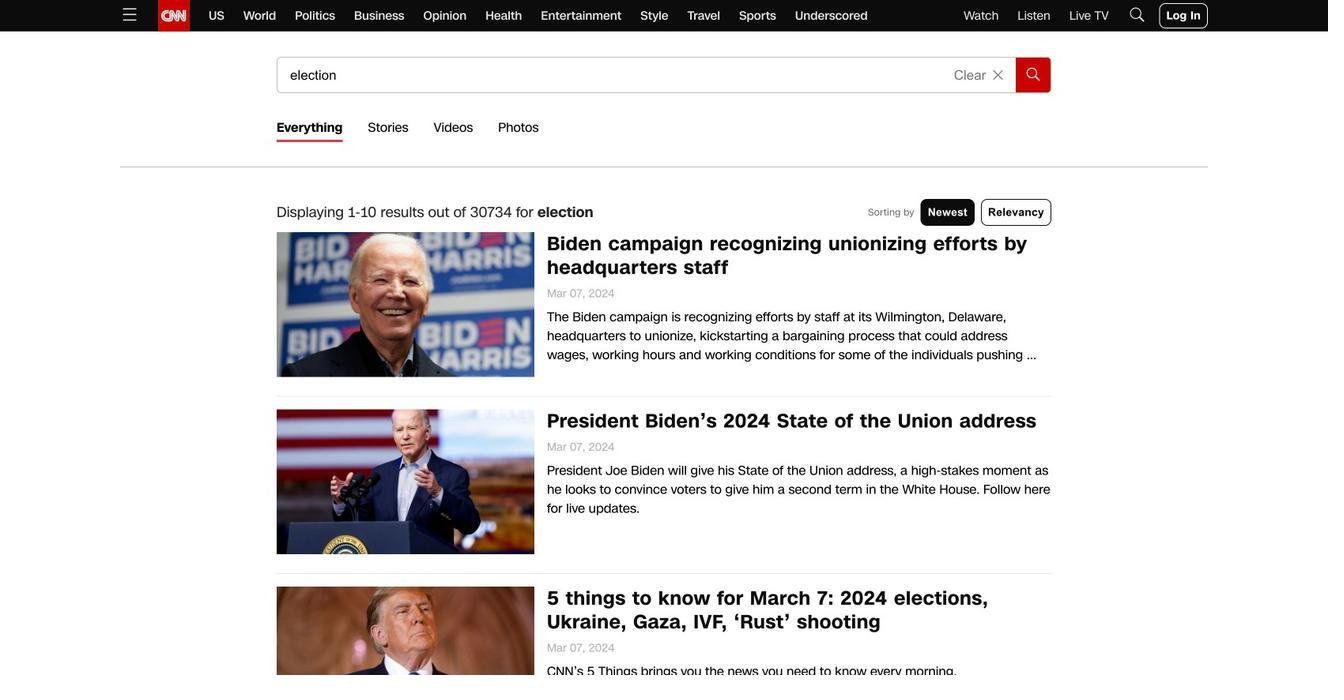 Task type: describe. For each thing, give the bounding box(es) containing it.
search image
[[1023, 62, 1044, 83]]

open menu icon image
[[120, 5, 139, 24]]

search icon image
[[1128, 5, 1147, 24]]

ui add 2 image
[[986, 63, 1010, 87]]



Task type: locate. For each thing, give the bounding box(es) containing it.
None text field
[[277, 58, 940, 92]]



Task type: vqa. For each thing, say whether or not it's contained in the screenshot.
Search Icon
yes



